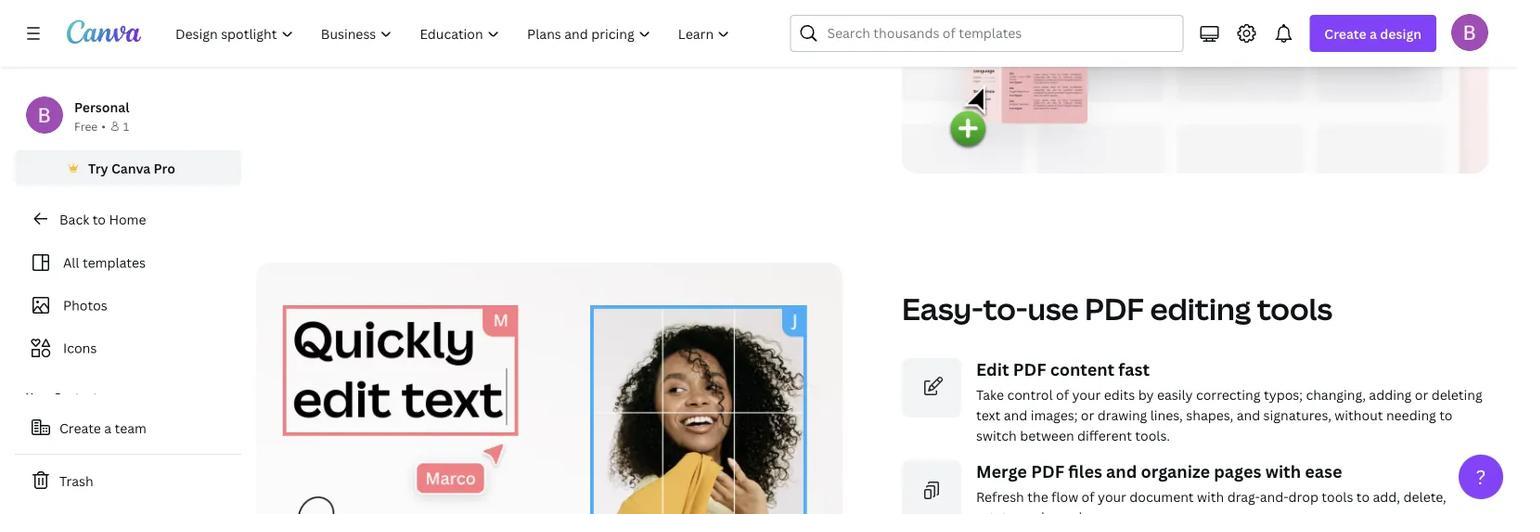 Task type: locate. For each thing, give the bounding box(es) containing it.
? button
[[1459, 455, 1504, 499]]

1 vertical spatial a
[[104, 419, 111, 437]]

create a design button
[[1310, 15, 1437, 52]]

control
[[1008, 386, 1053, 403]]

create inside dropdown button
[[1325, 25, 1367, 42]]

take
[[977, 386, 1004, 403]]

ease
[[1305, 460, 1343, 483]]

your up pages.
[[1098, 488, 1127, 505]]

edit
[[977, 358, 1009, 381]]

create down content
[[59, 419, 101, 437]]

bob builder image
[[1452, 14, 1489, 51]]

your right "upload" on the left top of page
[[342, 32, 371, 50]]

or up the needing
[[1415, 386, 1429, 403]]

0 vertical spatial of
[[1056, 386, 1069, 403]]

0 vertical spatial create
[[1325, 25, 1367, 42]]

1 vertical spatial to
[[1440, 406, 1453, 424]]

tools down the ease
[[1322, 488, 1354, 505]]

0 vertical spatial your
[[342, 32, 371, 50]]

all templates link
[[26, 245, 230, 280]]

content
[[1051, 358, 1115, 381]]

or up different
[[1081, 406, 1095, 424]]

tools
[[1258, 289, 1333, 329], [1322, 488, 1354, 505]]

upload your pdf
[[293, 32, 400, 50]]

merge
[[977, 460, 1028, 483]]

1 horizontal spatial of
[[1082, 488, 1095, 505]]

1 horizontal spatial with
[[1266, 460, 1301, 483]]

create a team
[[59, 419, 147, 437]]

a for design
[[1370, 25, 1378, 42]]

pdf right "upload" on the left top of page
[[374, 32, 400, 50]]

use
[[1028, 289, 1079, 329]]

icons
[[63, 339, 97, 357]]

a for team
[[104, 419, 111, 437]]

1 vertical spatial create
[[59, 419, 101, 437]]

with left drag-
[[1198, 488, 1225, 505]]

try
[[88, 159, 108, 177]]

switch
[[977, 427, 1017, 444]]

0 horizontal spatial or
[[1081, 406, 1095, 424]]

easy-to-use pdf editing tools
[[902, 289, 1333, 329]]

try canva pro button
[[15, 150, 241, 186]]

correcting
[[1196, 386, 1261, 403]]

0 horizontal spatial a
[[104, 419, 111, 437]]

top level navigation element
[[163, 15, 746, 52]]

a
[[1370, 25, 1378, 42], [104, 419, 111, 437]]

your inside merge pdf files and organize pages with ease refresh the flow of your document with drag-and-drop tools to add, delete, rotate, and reorder pages.
[[1098, 488, 1127, 505]]

1 vertical spatial tools
[[1322, 488, 1354, 505]]

to inside the "edit pdf content fast take control of your edits by easily correcting typos; changing, adding or deleting text and images; or drawing lines, shapes, and signatures, without needing to switch between different tools."
[[1440, 406, 1453, 424]]

lines,
[[1151, 406, 1183, 424]]

1 vertical spatial of
[[1082, 488, 1095, 505]]

tools up typos;
[[1258, 289, 1333, 329]]

of inside merge pdf files and organize pages with ease refresh the flow of your document with drag-and-drop tools to add, delete, rotate, and reorder pages.
[[1082, 488, 1095, 505]]

or
[[1415, 386, 1429, 403], [1081, 406, 1095, 424]]

create for create a design
[[1325, 25, 1367, 42]]

pdf up control
[[1013, 358, 1047, 381]]

the
[[1028, 488, 1049, 505]]

0 vertical spatial a
[[1370, 25, 1378, 42]]

all
[[63, 254, 79, 272]]

pages.
[[1099, 508, 1138, 514]]

2 vertical spatial to
[[1357, 488, 1370, 505]]

1 horizontal spatial create
[[1325, 25, 1367, 42]]

to down deleting
[[1440, 406, 1453, 424]]

deleting
[[1432, 386, 1483, 403]]

None search field
[[790, 15, 1184, 52]]

to left 'add,'
[[1357, 488, 1370, 505]]

1
[[123, 118, 129, 134]]

to right back
[[92, 210, 106, 228]]

to
[[92, 210, 106, 228], [1440, 406, 1453, 424], [1357, 488, 1370, 505]]

a left team
[[104, 419, 111, 437]]

your
[[342, 32, 371, 50], [1073, 386, 1101, 403], [1098, 488, 1127, 505]]

1 horizontal spatial a
[[1370, 25, 1378, 42]]

of
[[1056, 386, 1069, 403], [1082, 488, 1095, 505]]

0 horizontal spatial of
[[1056, 386, 1069, 403]]

your content
[[26, 389, 98, 405]]

fast
[[1119, 358, 1150, 381]]

2 horizontal spatial to
[[1440, 406, 1453, 424]]

create for create a team
[[59, 419, 101, 437]]

0 horizontal spatial create
[[59, 419, 101, 437]]

your down content
[[1073, 386, 1101, 403]]

a left design
[[1370, 25, 1378, 42]]

free •
[[74, 118, 106, 134]]

create inside button
[[59, 419, 101, 437]]

pdf inside the "edit pdf content fast take control of your edits by easily correcting typos; changing, adding or deleting text and images; or drawing lines, shapes, and signatures, without needing to switch between different tools."
[[1013, 358, 1047, 381]]

and-
[[1260, 488, 1289, 505]]

with
[[1266, 460, 1301, 483], [1198, 488, 1225, 505]]

2 vertical spatial your
[[1098, 488, 1127, 505]]

pdf
[[374, 32, 400, 50], [1085, 289, 1144, 329], [1013, 358, 1047, 381], [1031, 460, 1065, 483]]

pdf up the
[[1031, 460, 1065, 483]]

edit pdf content fast take control of your edits by easily correcting typos; changing, adding or deleting text and images; or drawing lines, shapes, and signatures, without needing to switch between different tools.
[[977, 358, 1483, 444]]

home
[[109, 210, 146, 228]]

1 horizontal spatial or
[[1415, 386, 1429, 403]]

and
[[1004, 406, 1028, 424], [1237, 406, 1261, 424], [1107, 460, 1137, 483], [1021, 508, 1045, 514]]

create a team button
[[15, 409, 241, 447]]

a inside create a team button
[[104, 419, 111, 437]]

0 horizontal spatial to
[[92, 210, 106, 228]]

1 horizontal spatial to
[[1357, 488, 1370, 505]]

a inside create a design dropdown button
[[1370, 25, 1378, 42]]

edits
[[1104, 386, 1136, 403]]

your inside button
[[342, 32, 371, 50]]

icons link
[[26, 330, 230, 366]]

of up images;
[[1056, 386, 1069, 403]]

document
[[1130, 488, 1194, 505]]

of up reorder
[[1082, 488, 1095, 505]]

trash
[[59, 472, 93, 490]]

tools.
[[1136, 427, 1170, 444]]

rotate,
[[977, 508, 1018, 514]]

images;
[[1031, 406, 1078, 424]]

create left design
[[1325, 25, 1367, 42]]

create
[[1325, 25, 1367, 42], [59, 419, 101, 437]]

1 vertical spatial with
[[1198, 488, 1225, 505]]

add,
[[1373, 488, 1401, 505]]

1 vertical spatial your
[[1073, 386, 1101, 403]]

with up and-
[[1266, 460, 1301, 483]]

easy-
[[902, 289, 984, 329]]

edit pdf content fast image
[[902, 358, 962, 418]]



Task type: vqa. For each thing, say whether or not it's contained in the screenshot.
printing to the right
no



Task type: describe. For each thing, give the bounding box(es) containing it.
back
[[59, 210, 89, 228]]

and down control
[[1004, 406, 1028, 424]]

easily
[[1157, 386, 1193, 403]]

delete,
[[1404, 488, 1447, 505]]

refresh
[[977, 488, 1025, 505]]

reorder
[[1048, 508, 1095, 514]]

and right 'files'
[[1107, 460, 1137, 483]]

introducing canva's free pdf editor image
[[902, 0, 1489, 174]]

0 horizontal spatial with
[[1198, 488, 1225, 505]]

upload your pdf button
[[256, 22, 415, 59]]

to inside merge pdf files and organize pages with ease refresh the flow of your document with drag-and-drop tools to add, delete, rotate, and reorder pages.
[[1357, 488, 1370, 505]]

and down correcting
[[1237, 406, 1261, 424]]

trash link
[[15, 462, 241, 499]]

personal
[[74, 98, 129, 116]]

between
[[1020, 427, 1075, 444]]

and down the
[[1021, 508, 1045, 514]]

all templates
[[63, 254, 146, 272]]

pro
[[154, 159, 175, 177]]

flow
[[1052, 488, 1079, 505]]

merge pdf files and organize pages with ease image
[[902, 460, 962, 514]]

create a design
[[1325, 25, 1422, 42]]

of inside the "edit pdf content fast take control of your edits by easily correcting typos; changing, adding or deleting text and images; or drawing lines, shapes, and signatures, without needing to switch between different tools."
[[1056, 386, 1069, 403]]

tools inside merge pdf files and organize pages with ease refresh the flow of your document with drag-and-drop tools to add, delete, rotate, and reorder pages.
[[1322, 488, 1354, 505]]

files
[[1069, 460, 1103, 483]]

0 vertical spatial with
[[1266, 460, 1301, 483]]

without
[[1335, 406, 1384, 424]]

back to home
[[59, 210, 146, 228]]

signatures,
[[1264, 406, 1332, 424]]

text
[[977, 406, 1001, 424]]

0 vertical spatial to
[[92, 210, 106, 228]]

content
[[53, 389, 98, 405]]

templates
[[83, 254, 146, 272]]

team
[[115, 419, 147, 437]]

organize
[[1141, 460, 1210, 483]]

shapes,
[[1187, 406, 1234, 424]]

free
[[74, 118, 98, 134]]

canva
[[111, 159, 151, 177]]

adding
[[1370, 386, 1412, 403]]

pdf inside merge pdf files and organize pages with ease refresh the flow of your document with drag-and-drop tools to add, delete, rotate, and reorder pages.
[[1031, 460, 1065, 483]]

different
[[1078, 427, 1132, 444]]

upload
[[293, 32, 339, 50]]

your inside the "edit pdf content fast take control of your edits by easily correcting typos; changing, adding or deleting text and images; or drawing lines, shapes, and signatures, without needing to switch between different tools."
[[1073, 386, 1101, 403]]

pdf inside button
[[374, 32, 400, 50]]

1 vertical spatial or
[[1081, 406, 1095, 424]]

•
[[101, 118, 106, 134]]

photos
[[63, 297, 107, 314]]

editing
[[1151, 289, 1252, 329]]

pages
[[1214, 460, 1262, 483]]

photos link
[[26, 288, 230, 323]]

your
[[26, 389, 51, 405]]

changing,
[[1306, 386, 1366, 403]]

Search search field
[[828, 16, 1172, 51]]

try canva pro
[[88, 159, 175, 177]]

back to home link
[[15, 201, 241, 238]]

?
[[1477, 464, 1487, 490]]

0 vertical spatial or
[[1415, 386, 1429, 403]]

pdf right use
[[1085, 289, 1144, 329]]

drag-
[[1228, 488, 1260, 505]]

0 vertical spatial tools
[[1258, 289, 1333, 329]]

to-
[[984, 289, 1028, 329]]

needing
[[1387, 406, 1437, 424]]

by
[[1139, 386, 1154, 403]]

merge pdf files and organize pages with ease refresh the flow of your document with drag-and-drop tools to add, delete, rotate, and reorder pages.
[[977, 460, 1447, 514]]

design
[[1381, 25, 1422, 42]]

drawing
[[1098, 406, 1148, 424]]

typos;
[[1264, 386, 1303, 403]]

drop
[[1289, 488, 1319, 505]]



